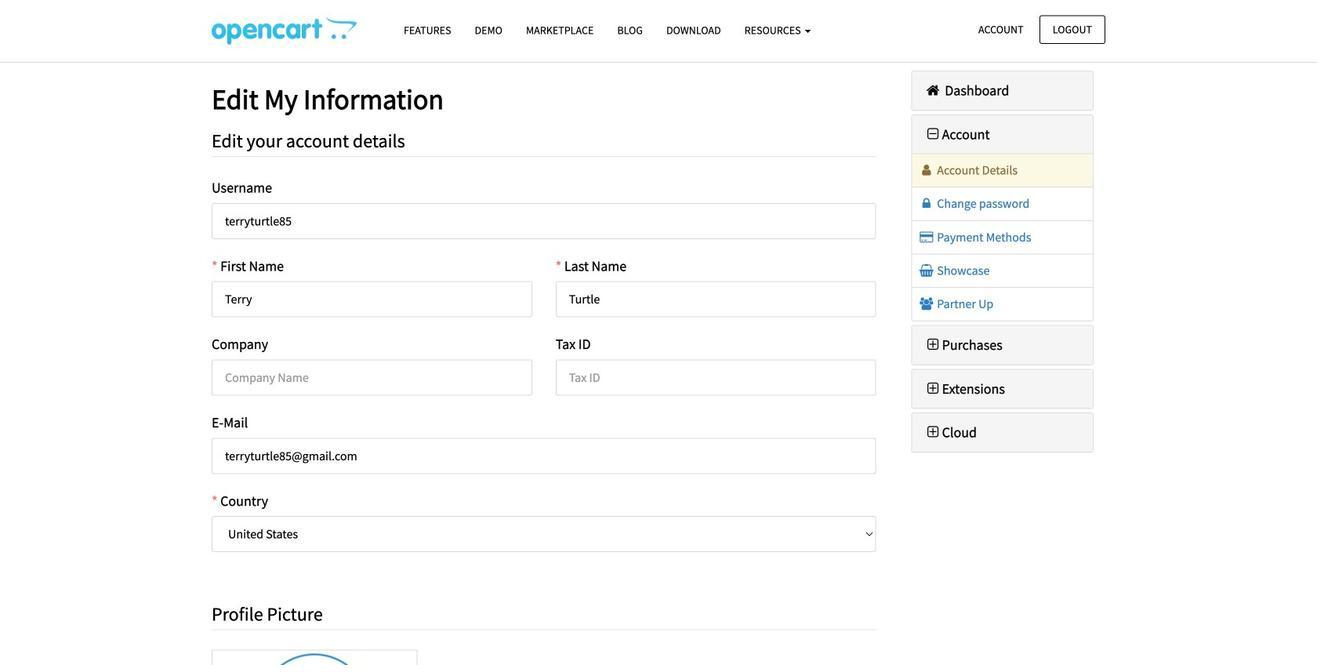 Task type: locate. For each thing, give the bounding box(es) containing it.
1 vertical spatial plus square o image
[[925, 425, 943, 439]]

1 plus square o image from the top
[[925, 382, 943, 396]]

Last Name text field
[[556, 281, 877, 317]]

Company Name text field
[[212, 360, 532, 396]]

plus square o image
[[925, 338, 943, 352]]

home image
[[925, 83, 943, 97]]

2 plus square o image from the top
[[925, 425, 943, 439]]

Tax ID text field
[[556, 360, 877, 396]]

plus square o image
[[925, 382, 943, 396], [925, 425, 943, 439]]

account edit image
[[212, 16, 357, 45]]

0 vertical spatial plus square o image
[[925, 382, 943, 396]]

E-Mail text field
[[212, 438, 877, 474]]



Task type: describe. For each thing, give the bounding box(es) containing it.
user image
[[919, 164, 935, 177]]

users image
[[919, 298, 935, 310]]

lock image
[[919, 197, 935, 210]]

credit card image
[[919, 231, 935, 243]]

minus square o image
[[925, 127, 943, 141]]

Username text field
[[212, 203, 877, 239]]

shopping basket image
[[919, 264, 935, 277]]

First Name text field
[[212, 281, 532, 317]]



Task type: vqa. For each thing, say whether or not it's contained in the screenshot.
Last Name 'text field'
yes



